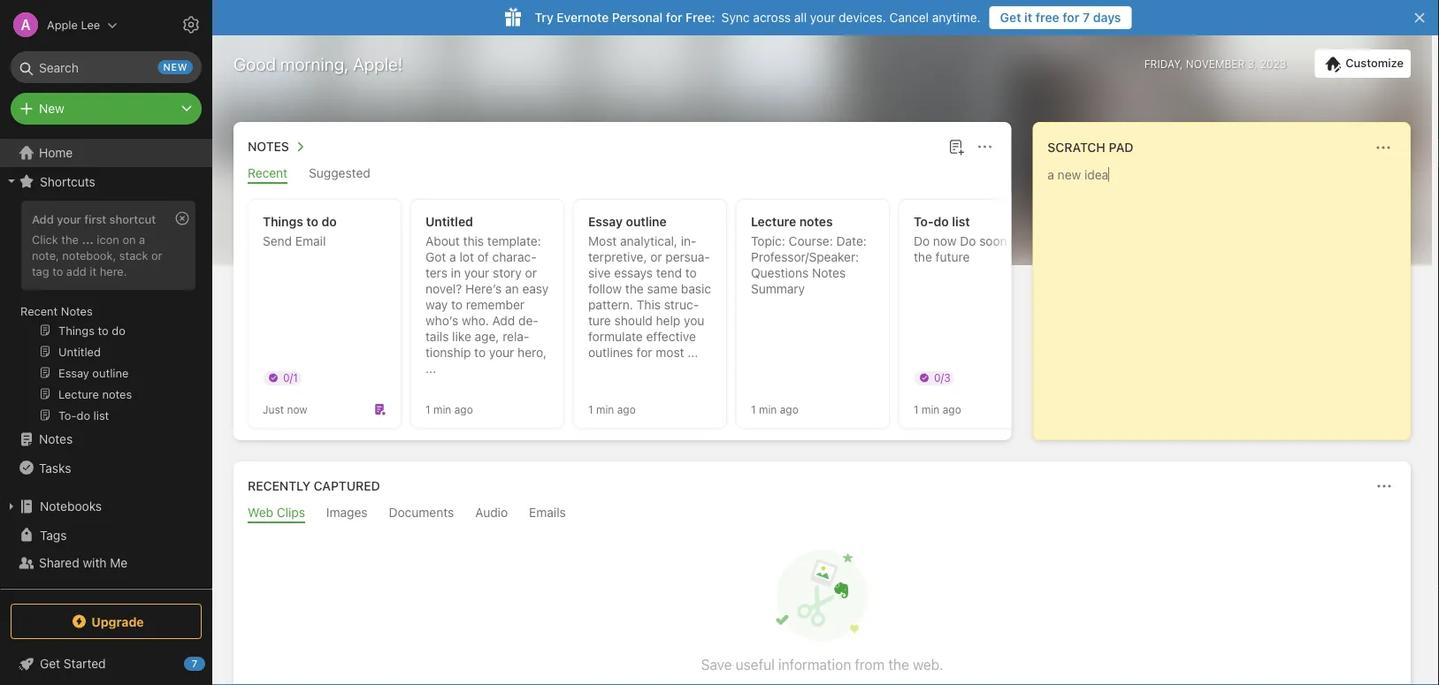 Task type: describe. For each thing, give the bounding box(es) containing it.
note,
[[32, 249, 59, 262]]

tree containing home
[[0, 139, 212, 617]]

icon on a note, notebook, stack or tag to add it here.
[[32, 233, 162, 278]]

web
[[248, 506, 273, 520]]

shared with me link
[[0, 549, 204, 578]]

like
[[452, 330, 471, 344]]

recently captured button
[[244, 476, 380, 497]]

recent notes
[[20, 304, 93, 318]]

4 ago from the left
[[943, 403, 962, 416]]

1 for summary
[[751, 403, 756, 416]]

shared
[[39, 556, 79, 571]]

information
[[779, 657, 851, 674]]

remember
[[466, 298, 525, 312]]

notes inside group
[[61, 304, 93, 318]]

captured
[[314, 479, 380, 494]]

1 vertical spatial now
[[287, 403, 308, 416]]

send
[[263, 234, 292, 249]]

pad
[[1109, 140, 1134, 155]]

things
[[263, 215, 303, 229]]

recent tab
[[248, 166, 288, 184]]

4 min from the left
[[922, 403, 940, 416]]

to inside the essay outline most analytical, in terpretive, or persua sive essays tend to follow the same basic pattern. this struc ture should help you formulate effective outlines for most ...
[[686, 266, 697, 280]]

notes up tasks in the bottom of the page
[[39, 432, 73, 447]]

click the ...
[[32, 233, 94, 246]]

images tab
[[326, 506, 368, 524]]

hero,
[[518, 346, 547, 360]]

things to do send email
[[263, 215, 337, 249]]

more actions image for recently captured
[[1374, 476, 1395, 497]]

icon
[[97, 233, 119, 246]]

sive
[[588, 250, 710, 280]]

web clips tab panel
[[234, 524, 1411, 686]]

group containing add your first shortcut
[[0, 196, 204, 433]]

questions
[[751, 266, 809, 280]]

or for to
[[151, 249, 162, 262]]

pattern.
[[588, 298, 633, 312]]

1 min ago for summary
[[751, 403, 799, 416]]

it inside button
[[1025, 10, 1033, 25]]

your down "of"
[[464, 266, 490, 280]]

your right all on the top of the page
[[810, 10, 836, 25]]

all
[[794, 10, 807, 25]]

free
[[1036, 10, 1060, 25]]

just
[[263, 403, 284, 416]]

home
[[39, 146, 73, 160]]

get started
[[40, 657, 106, 672]]

a inside untitled about this template: got a lot of charac ters in your story or novel? here's an easy way to remember who's who. add de tails like age, rela tionship to your hero, ...
[[450, 250, 456, 265]]

days
[[1093, 10, 1121, 25]]

to inside icon on a note, notebook, stack or tag to add it here.
[[52, 264, 63, 278]]

lee
[[81, 18, 100, 31]]

... inside the essay outline most analytical, in terpretive, or persua sive essays tend to follow the same basic pattern. this struc ture should help you formulate effective outlines for most ...
[[688, 346, 698, 360]]

web.
[[913, 657, 944, 674]]

notes
[[800, 215, 833, 229]]

soon
[[980, 234, 1007, 249]]

Start writing… text field
[[1048, 167, 1409, 426]]

on
[[122, 233, 136, 246]]

suggested tab
[[309, 166, 371, 184]]

untitled about this template: got a lot of charac ters in your story or novel? here's an easy way to remember who's who. add de tails like age, rela tionship to your hero, ...
[[426, 215, 549, 376]]

your inside group
[[57, 212, 81, 226]]

list
[[952, 215, 970, 229]]

or inside untitled about this template: got a lot of charac ters in your story or novel? here's an easy way to remember who's who. add de tails like age, rela tionship to your hero, ...
[[525, 266, 537, 280]]

for for free:
[[666, 10, 683, 25]]

basic
[[681, 282, 711, 296]]

Account field
[[0, 7, 118, 42]]

help
[[656, 314, 681, 328]]

new search field
[[23, 51, 193, 83]]

0/1
[[283, 372, 298, 384]]

more actions image for scratch pad
[[1373, 137, 1394, 158]]

the inside group
[[61, 233, 79, 246]]

struc
[[664, 298, 699, 312]]

me
[[110, 556, 128, 571]]

4 1 min ago from the left
[[914, 403, 962, 416]]

untitled
[[426, 215, 473, 229]]

notebooks link
[[0, 493, 204, 521]]

in inside the essay outline most analytical, in terpretive, or persua sive essays tend to follow the same basic pattern. this struc ture should help you formulate effective outlines for most ...
[[681, 234, 697, 249]]

add your first shortcut
[[32, 212, 156, 226]]

to-
[[914, 215, 934, 229]]

apple!
[[353, 53, 403, 74]]

1 do from the left
[[914, 234, 930, 249]]

lecture notes topic: course: date: professor/speaker: questions notes summary
[[751, 215, 867, 296]]

apple
[[47, 18, 78, 31]]

ago for summary
[[780, 403, 799, 416]]

tag
[[32, 264, 49, 278]]

recently
[[248, 479, 311, 494]]

Search text field
[[23, 51, 189, 83]]

this
[[637, 298, 661, 312]]

terpretive,
[[588, 234, 697, 265]]

sync
[[722, 10, 750, 25]]

cancel
[[890, 10, 929, 25]]

it inside icon on a note, notebook, stack or tag to add it here.
[[90, 264, 97, 278]]

... inside untitled about this template: got a lot of charac ters in your story or novel? here's an easy way to remember who's who. add de tails like age, rela tionship to your hero, ...
[[426, 361, 436, 376]]

ture
[[588, 298, 699, 328]]

now inside to-do list do now do soon for the future
[[933, 234, 957, 249]]

Help and Learning task checklist field
[[0, 650, 212, 679]]

the inside to-do list do now do soon for the future
[[914, 250, 932, 265]]

1 for sive
[[588, 403, 593, 416]]

should
[[615, 314, 653, 328]]

recent for recent notes
[[20, 304, 58, 318]]

stack
[[119, 249, 148, 262]]

an
[[505, 282, 519, 296]]

expand notebooks image
[[4, 500, 19, 514]]

min for charac
[[433, 403, 452, 416]]

across
[[753, 10, 791, 25]]

documents tab
[[389, 506, 454, 524]]

summary
[[751, 282, 805, 296]]

do inside to-do list do now do soon for the future
[[934, 215, 949, 229]]

get it free for 7 days button
[[990, 6, 1132, 29]]

suggested
[[309, 166, 371, 180]]

email
[[295, 234, 326, 249]]

easy
[[522, 282, 549, 296]]

your down rela
[[489, 346, 514, 360]]

who's
[[426, 314, 458, 328]]

story
[[493, 266, 522, 280]]

7 inside button
[[1083, 10, 1090, 25]]

november
[[1186, 58, 1245, 70]]

web clips tab
[[248, 506, 305, 524]]



Task type: vqa. For each thing, say whether or not it's contained in the screenshot.
Sidebar 'tab'
no



Task type: locate. For each thing, give the bounding box(es) containing it.
0 horizontal spatial do
[[914, 234, 930, 249]]

for left the most
[[637, 346, 653, 360]]

0 horizontal spatial now
[[287, 403, 308, 416]]

template:
[[487, 234, 541, 249]]

to down the age,
[[474, 346, 486, 360]]

2 ago from the left
[[617, 403, 636, 416]]

most
[[656, 346, 684, 360]]

1
[[426, 403, 431, 416], [588, 403, 593, 416], [751, 403, 756, 416], [914, 403, 919, 416]]

try
[[535, 10, 554, 25]]

3 min from the left
[[759, 403, 777, 416]]

tab list for recently captured
[[237, 506, 1408, 524]]

shortcuts button
[[0, 167, 204, 196]]

0 horizontal spatial add
[[32, 212, 54, 226]]

add inside group
[[32, 212, 54, 226]]

or for sive
[[651, 250, 662, 265]]

novel?
[[426, 282, 462, 296]]

group
[[0, 196, 204, 433]]

0 vertical spatial ...
[[82, 233, 94, 246]]

1 horizontal spatial add
[[492, 314, 515, 328]]

course:
[[789, 234, 833, 249]]

now right just
[[287, 403, 308, 416]]

essays
[[614, 266, 653, 280]]

in
[[681, 234, 697, 249], [451, 266, 461, 280]]

tab list for notes
[[237, 166, 1008, 184]]

tab list containing recent
[[237, 166, 1008, 184]]

2023
[[1261, 58, 1287, 70]]

do
[[914, 234, 930, 249], [960, 234, 976, 249]]

clips
[[277, 506, 305, 520]]

it down notebook,
[[90, 264, 97, 278]]

1 vertical spatial recent
[[20, 304, 58, 318]]

... inside group
[[82, 233, 94, 246]]

0 vertical spatial tab list
[[237, 166, 1008, 184]]

in down the lot
[[451, 266, 461, 280]]

add down remember
[[492, 314, 515, 328]]

1 do from the left
[[322, 215, 337, 229]]

recent
[[248, 166, 288, 180], [20, 304, 58, 318]]

0 horizontal spatial recent
[[20, 304, 58, 318]]

notes up recent "tab" at top left
[[248, 139, 289, 154]]

3 1 from the left
[[751, 403, 756, 416]]

to right way
[[451, 298, 463, 312]]

7 inside the help and learning task checklist field
[[192, 659, 198, 670]]

the down essays
[[625, 282, 644, 296]]

do left list
[[934, 215, 949, 229]]

topic:
[[751, 234, 786, 249]]

do inside things to do send email
[[322, 215, 337, 229]]

add up click
[[32, 212, 54, 226]]

1 horizontal spatial do
[[934, 215, 949, 229]]

ago for sive
[[617, 403, 636, 416]]

friday,
[[1145, 58, 1183, 70]]

settings image
[[180, 14, 202, 35]]

2 tab list from the top
[[237, 506, 1408, 524]]

of
[[478, 250, 489, 265]]

audio tab
[[475, 506, 508, 524]]

tasks button
[[0, 454, 204, 482]]

get left free
[[1000, 10, 1022, 25]]

customize button
[[1315, 50, 1411, 78]]

1 horizontal spatial it
[[1025, 10, 1033, 25]]

outline
[[626, 215, 667, 229]]

2 min from the left
[[596, 403, 614, 416]]

1 1 from the left
[[426, 403, 431, 416]]

to up the email
[[306, 215, 319, 229]]

a left the lot
[[450, 250, 456, 265]]

0 horizontal spatial a
[[139, 233, 145, 246]]

emails tab
[[529, 506, 566, 524]]

your
[[810, 10, 836, 25], [57, 212, 81, 226], [464, 266, 490, 280], [489, 346, 514, 360]]

more actions image
[[974, 136, 996, 157], [1373, 137, 1394, 158], [1374, 476, 1395, 497]]

emails
[[529, 506, 566, 520]]

for inside get it free for 7 days button
[[1063, 10, 1080, 25]]

to inside things to do send email
[[306, 215, 319, 229]]

0 horizontal spatial for
[[637, 346, 653, 360]]

0 vertical spatial 7
[[1083, 10, 1090, 25]]

0 horizontal spatial in
[[451, 266, 461, 280]]

notebooks
[[40, 499, 102, 514]]

do up the email
[[322, 215, 337, 229]]

3 1 min ago from the left
[[751, 403, 799, 416]]

a inside icon on a note, notebook, stack or tag to add it here.
[[139, 233, 145, 246]]

ago for charac
[[455, 403, 473, 416]]

upgrade button
[[11, 604, 202, 640]]

tags button
[[0, 521, 204, 549]]

0 horizontal spatial 7
[[192, 659, 198, 670]]

the up notebook,
[[61, 233, 79, 246]]

tree
[[0, 139, 212, 617]]

get it free for 7 days
[[1000, 10, 1121, 25]]

tionship
[[426, 330, 530, 360]]

the left future
[[914, 250, 932, 265]]

min for summary
[[759, 403, 777, 416]]

you
[[684, 314, 705, 328]]

3 ago from the left
[[780, 403, 799, 416]]

free:
[[686, 10, 716, 25]]

the inside web clips tab panel
[[889, 657, 909, 674]]

7 left the click to collapse 'icon' at the bottom
[[192, 659, 198, 670]]

this
[[463, 234, 484, 249]]

0 vertical spatial in
[[681, 234, 697, 249]]

0 vertical spatial it
[[1025, 10, 1033, 25]]

click to collapse image
[[206, 653, 219, 674]]

1 vertical spatial get
[[40, 657, 60, 672]]

1 vertical spatial a
[[450, 250, 456, 265]]

morning,
[[280, 53, 349, 74]]

2 horizontal spatial or
[[651, 250, 662, 265]]

same
[[647, 282, 678, 296]]

the inside the essay outline most analytical, in terpretive, or persua sive essays tend to follow the same basic pattern. this struc ture should help you formulate effective outlines for most ...
[[625, 282, 644, 296]]

professor/speaker:
[[751, 250, 859, 265]]

here's
[[465, 282, 502, 296]]

notes inside button
[[248, 139, 289, 154]]

charac
[[492, 250, 537, 265]]

1 horizontal spatial ...
[[426, 361, 436, 376]]

try evernote personal for free: sync across all your devices. cancel anytime.
[[535, 10, 981, 25]]

2 do from the left
[[934, 215, 949, 229]]

or inside the essay outline most analytical, in terpretive, or persua sive essays tend to follow the same basic pattern. this struc ture should help you formulate effective outlines for most ...
[[651, 250, 662, 265]]

tab list containing web clips
[[237, 506, 1408, 524]]

got
[[426, 250, 446, 265]]

analytical,
[[620, 234, 678, 249]]

good morning, apple!
[[234, 53, 403, 74]]

1 horizontal spatial recent
[[248, 166, 288, 180]]

1 horizontal spatial in
[[681, 234, 697, 249]]

recent down tag
[[20, 304, 58, 318]]

... down who's
[[426, 361, 436, 376]]

notes inside lecture notes topic: course: date: professor/speaker: questions notes summary
[[812, 266, 846, 280]]

to down persua
[[686, 266, 697, 280]]

a right on
[[139, 233, 145, 246]]

or
[[151, 249, 162, 262], [651, 250, 662, 265], [525, 266, 537, 280]]

for
[[666, 10, 683, 25], [1063, 10, 1080, 25], [637, 346, 653, 360]]

way
[[426, 298, 448, 312]]

1 horizontal spatial 7
[[1083, 10, 1090, 25]]

get for get it free for 7 days
[[1000, 10, 1022, 25]]

do down list
[[960, 234, 976, 249]]

to-do list do now do soon for the future
[[914, 215, 1030, 265]]

recent tab panel
[[234, 184, 1230, 441]]

0 vertical spatial add
[[32, 212, 54, 226]]

notes down "add"
[[61, 304, 93, 318]]

to right tag
[[52, 264, 63, 278]]

your up click the ...
[[57, 212, 81, 226]]

2 1 min ago from the left
[[588, 403, 636, 416]]

0 horizontal spatial ...
[[82, 233, 94, 246]]

recent inside group
[[20, 304, 58, 318]]

notes down professor/speaker:
[[812, 266, 846, 280]]

lot
[[460, 250, 474, 265]]

recently captured
[[248, 479, 380, 494]]

recent down notes button
[[248, 166, 288, 180]]

0 horizontal spatial it
[[90, 264, 97, 278]]

shared with me
[[39, 556, 128, 571]]

ters
[[426, 250, 537, 280]]

0 vertical spatial get
[[1000, 10, 1022, 25]]

scratch
[[1048, 140, 1106, 155]]

0 vertical spatial now
[[933, 234, 957, 249]]

shortcuts
[[40, 174, 95, 189]]

0 horizontal spatial or
[[151, 249, 162, 262]]

now up future
[[933, 234, 957, 249]]

0 horizontal spatial get
[[40, 657, 60, 672]]

essay
[[588, 215, 623, 229]]

upgrade
[[91, 615, 144, 629]]

do
[[322, 215, 337, 229], [934, 215, 949, 229]]

ago
[[455, 403, 473, 416], [617, 403, 636, 416], [780, 403, 799, 416], [943, 403, 962, 416]]

4 1 from the left
[[914, 403, 919, 416]]

2 horizontal spatial ...
[[688, 346, 698, 360]]

recent for recent
[[248, 166, 288, 180]]

follow
[[588, 282, 622, 296]]

or up easy
[[525, 266, 537, 280]]

0 horizontal spatial do
[[322, 215, 337, 229]]

1 tab list from the top
[[237, 166, 1008, 184]]

for left free:
[[666, 10, 683, 25]]

de
[[519, 314, 539, 328]]

1 min ago for charac
[[426, 403, 473, 416]]

shortcut
[[109, 212, 156, 226]]

1 min ago for sive
[[588, 403, 636, 416]]

for right free
[[1063, 10, 1080, 25]]

2 horizontal spatial for
[[1063, 10, 1080, 25]]

get for get started
[[40, 657, 60, 672]]

1 horizontal spatial or
[[525, 266, 537, 280]]

who.
[[462, 314, 489, 328]]

2 1 from the left
[[588, 403, 593, 416]]

documents
[[389, 506, 454, 520]]

click
[[32, 233, 58, 246]]

... up notebook,
[[82, 233, 94, 246]]

tend
[[656, 266, 682, 280]]

1 horizontal spatial a
[[450, 250, 456, 265]]

scratch pad
[[1048, 140, 1134, 155]]

evernote
[[557, 10, 609, 25]]

or inside icon on a note, notebook, stack or tag to add it here.
[[151, 249, 162, 262]]

tags
[[40, 528, 67, 543]]

or right stack
[[151, 249, 162, 262]]

in inside untitled about this template: got a lot of charac ters in your story or novel? here's an easy way to remember who's who. add de tails like age, rela tionship to your hero, ...
[[451, 266, 461, 280]]

get left started
[[40, 657, 60, 672]]

1 ago from the left
[[455, 403, 473, 416]]

images
[[326, 506, 368, 520]]

More actions field
[[973, 134, 997, 159], [1371, 135, 1396, 160], [1372, 474, 1397, 499]]

1 vertical spatial tab list
[[237, 506, 1408, 524]]

1 horizontal spatial get
[[1000, 10, 1022, 25]]

for inside the essay outline most analytical, in terpretive, or persua sive essays tend to follow the same basic pattern. this struc ture should help you formulate effective outlines for most ...
[[637, 346, 653, 360]]

anytime.
[[932, 10, 981, 25]]

1 horizontal spatial do
[[960, 234, 976, 249]]

the
[[61, 233, 79, 246], [914, 250, 932, 265], [625, 282, 644, 296], [889, 657, 909, 674]]

it left free
[[1025, 10, 1033, 25]]

1 vertical spatial in
[[451, 266, 461, 280]]

useful
[[736, 657, 775, 674]]

add inside untitled about this template: got a lot of charac ters in your story or novel? here's an easy way to remember who's who. add de tails like age, rela tionship to your hero, ...
[[492, 314, 515, 328]]

1 horizontal spatial for
[[666, 10, 683, 25]]

save
[[701, 657, 732, 674]]

2 vertical spatial ...
[[426, 361, 436, 376]]

good
[[234, 53, 276, 74]]

get inside the help and learning task checklist field
[[40, 657, 60, 672]]

1 1 min ago from the left
[[426, 403, 473, 416]]

0 vertical spatial a
[[139, 233, 145, 246]]

about
[[426, 234, 460, 249]]

notes button
[[244, 136, 310, 157]]

1 min from the left
[[433, 403, 452, 416]]

the right from
[[889, 657, 909, 674]]

first
[[84, 212, 106, 226]]

in up persua
[[681, 234, 697, 249]]

0 vertical spatial recent
[[248, 166, 288, 180]]

add
[[66, 264, 87, 278]]

formulate
[[588, 330, 643, 344]]

notebook,
[[62, 249, 116, 262]]

more actions field for recently captured
[[1372, 474, 1397, 499]]

for for 7
[[1063, 10, 1080, 25]]

tab list
[[237, 166, 1008, 184], [237, 506, 1408, 524]]

7 left days
[[1083, 10, 1090, 25]]

1 horizontal spatial now
[[933, 234, 957, 249]]

2 do from the left
[[960, 234, 976, 249]]

add
[[32, 212, 54, 226], [492, 314, 515, 328]]

get inside button
[[1000, 10, 1022, 25]]

notes link
[[0, 426, 204, 454]]

more actions field for scratch pad
[[1371, 135, 1396, 160]]

new
[[163, 61, 188, 73]]

min for sive
[[596, 403, 614, 416]]

1 vertical spatial it
[[90, 264, 97, 278]]

3,
[[1248, 58, 1258, 70]]

scratch pad button
[[1044, 137, 1134, 158]]

1 for charac
[[426, 403, 431, 416]]

0/3
[[934, 372, 951, 384]]

or down analytical, at the top of the page
[[651, 250, 662, 265]]

1 vertical spatial ...
[[688, 346, 698, 360]]

1 vertical spatial 7
[[192, 659, 198, 670]]

1 vertical spatial add
[[492, 314, 515, 328]]

do down to-
[[914, 234, 930, 249]]

... right the most
[[688, 346, 698, 360]]

date:
[[837, 234, 867, 249]]



